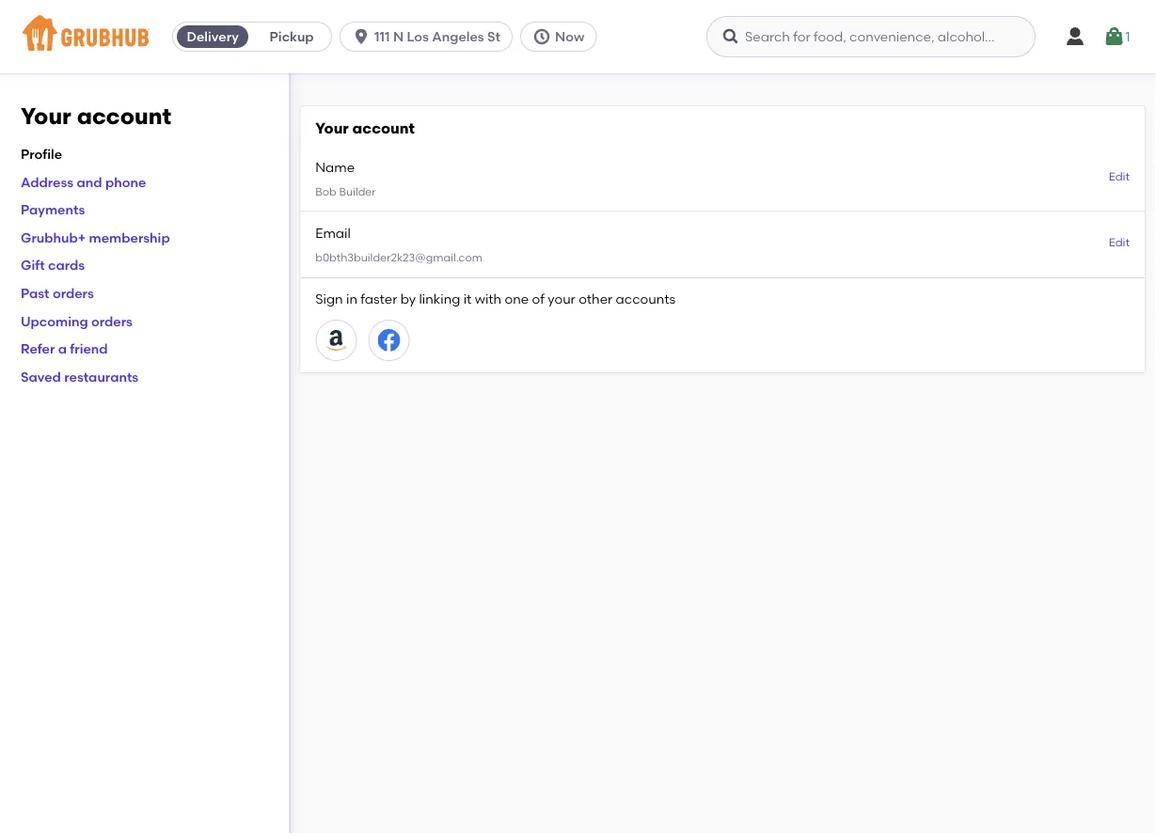 Task type: vqa. For each thing, say whether or not it's contained in the screenshot.
min
no



Task type: locate. For each thing, give the bounding box(es) containing it.
0 horizontal spatial your account
[[21, 103, 171, 130]]

your account up name
[[315, 119, 415, 137]]

grubhub+ membership
[[21, 230, 170, 246]]

1 vertical spatial edit button
[[1109, 235, 1130, 251]]

account inside 'form'
[[352, 119, 415, 137]]

orders up upcoming orders link
[[53, 285, 94, 301]]

0 horizontal spatial svg image
[[1064, 25, 1086, 48]]

pro button
[[1078, 601, 1156, 635]]

login with facebook image
[[377, 329, 400, 352]]

orders up friend
[[91, 313, 133, 329]]

1 vertical spatial orders
[[91, 313, 133, 329]]

your account up and
[[21, 103, 171, 130]]

0 vertical spatial edit button
[[1109, 169, 1130, 185]]

0 horizontal spatial your
[[21, 103, 71, 130]]

1 horizontal spatial svg image
[[532, 27, 551, 46]]

0 vertical spatial edit
[[1109, 170, 1130, 183]]

svg image
[[352, 27, 371, 46], [532, 27, 551, 46], [721, 27, 740, 46]]

sign in faster by linking it with one of your other accounts
[[315, 291, 676, 307]]

1 horizontal spatial account
[[352, 119, 415, 137]]

2 edit button from the top
[[1109, 235, 1130, 251]]

your
[[548, 291, 575, 307]]

svg image inside now button
[[532, 27, 551, 46]]

your
[[21, 103, 71, 130], [315, 119, 349, 137]]

orders for upcoming orders
[[91, 313, 133, 329]]

los
[[407, 29, 429, 45]]

account
[[77, 103, 171, 130], [352, 119, 415, 137]]

0 horizontal spatial account
[[77, 103, 171, 130]]

edit button for name
[[1109, 169, 1130, 185]]

past
[[21, 285, 49, 301]]

name
[[315, 159, 355, 175]]

saved restaurants
[[21, 369, 138, 385]]

upcoming
[[21, 313, 88, 329]]

2 edit from the top
[[1109, 236, 1130, 249]]

address and phone link
[[21, 174, 146, 190]]

restaurants
[[64, 369, 138, 385]]

profile
[[21, 146, 62, 162]]

1
[[1125, 29, 1130, 45]]

1 horizontal spatial your account
[[315, 119, 415, 137]]

svg image
[[1064, 25, 1086, 48], [1103, 25, 1125, 48]]

your up name
[[315, 119, 349, 137]]

account up phone on the top left
[[77, 103, 171, 130]]

st
[[487, 29, 500, 45]]

edit
[[1109, 170, 1130, 183], [1109, 236, 1130, 249]]

2 horizontal spatial svg image
[[721, 27, 740, 46]]

svg image for 111 n los angeles st
[[352, 27, 371, 46]]

builder
[[339, 185, 376, 198]]

1 vertical spatial edit
[[1109, 236, 1130, 249]]

1 edit button from the top
[[1109, 169, 1130, 185]]

1 svg image from the left
[[352, 27, 371, 46]]

gift cards
[[21, 257, 85, 273]]

main navigation navigation
[[0, 0, 1156, 73]]

2 svg image from the left
[[532, 27, 551, 46]]

edit for name
[[1109, 170, 1130, 183]]

2 svg image from the left
[[1103, 25, 1125, 48]]

of
[[532, 291, 545, 307]]

svg image inside 111 n los angeles st button
[[352, 27, 371, 46]]

address and phone
[[21, 174, 146, 190]]

other
[[579, 291, 613, 307]]

1 horizontal spatial svg image
[[1103, 25, 1125, 48]]

your account
[[21, 103, 171, 130], [315, 119, 415, 137]]

payments link
[[21, 202, 85, 218]]

0 horizontal spatial svg image
[[352, 27, 371, 46]]

111
[[374, 29, 390, 45]]

bob
[[315, 185, 336, 198]]

3 svg image from the left
[[721, 27, 740, 46]]

111 n los angeles st button
[[340, 22, 520, 52]]

grubhub+ membership link
[[21, 230, 170, 246]]

your up profile link
[[21, 103, 71, 130]]

1 horizontal spatial your
[[315, 119, 349, 137]]

0 vertical spatial orders
[[53, 285, 94, 301]]

bob builder
[[315, 185, 376, 198]]

1 edit from the top
[[1109, 170, 1130, 183]]

pro
[[1136, 610, 1156, 626]]

now button
[[520, 22, 604, 52]]

refer a friend link
[[21, 341, 108, 357]]

one
[[505, 291, 529, 307]]

friend
[[70, 341, 108, 357]]

edit button
[[1109, 169, 1130, 185], [1109, 235, 1130, 251]]

profile link
[[21, 146, 62, 162]]

account up name
[[352, 119, 415, 137]]

upcoming orders link
[[21, 313, 133, 329]]

in
[[346, 291, 357, 307]]

orders
[[53, 285, 94, 301], [91, 313, 133, 329]]



Task type: describe. For each thing, give the bounding box(es) containing it.
by
[[400, 291, 416, 307]]

past orders link
[[21, 285, 94, 301]]

past orders
[[21, 285, 94, 301]]

pickup button
[[252, 22, 331, 52]]

1 svg image from the left
[[1064, 25, 1086, 48]]

b0bth3builder2k23@gmail.com
[[315, 251, 483, 264]]

svg image inside 1 button
[[1103, 25, 1125, 48]]

and
[[77, 174, 102, 190]]

refer a friend
[[21, 341, 108, 357]]

grubhub+
[[21, 230, 86, 246]]

cards
[[48, 257, 85, 273]]

linking
[[419, 291, 460, 307]]

delivery
[[187, 29, 239, 45]]

n
[[393, 29, 404, 45]]

angeles
[[432, 29, 484, 45]]

email
[[315, 225, 351, 241]]

edit for email
[[1109, 236, 1130, 249]]

111 n los angeles st
[[374, 29, 500, 45]]

orders for past orders
[[53, 285, 94, 301]]

accounts
[[616, 291, 676, 307]]

a
[[58, 341, 67, 357]]

payments
[[21, 202, 85, 218]]

your account inside your account 'form'
[[315, 119, 415, 137]]

your account form
[[300, 106, 1145, 373]]

saved restaurants link
[[21, 369, 138, 385]]

Search for food, convenience, alcohol... search field
[[706, 16, 1036, 57]]

membership
[[89, 230, 170, 246]]

saved
[[21, 369, 61, 385]]

your inside your account 'form'
[[315, 119, 349, 137]]

phone
[[105, 174, 146, 190]]

1 button
[[1103, 20, 1130, 54]]

pickup
[[270, 29, 314, 45]]

upcoming orders
[[21, 313, 133, 329]]

now
[[555, 29, 584, 45]]

login with amazon image
[[325, 329, 347, 352]]

faster
[[361, 291, 397, 307]]

it
[[463, 291, 472, 307]]

with
[[475, 291, 502, 307]]

edit button for email
[[1109, 235, 1130, 251]]

svg image for now
[[532, 27, 551, 46]]

delivery button
[[173, 22, 252, 52]]

refer
[[21, 341, 55, 357]]

gift
[[21, 257, 45, 273]]

address
[[21, 174, 74, 190]]

sign
[[315, 291, 343, 307]]

gift cards link
[[21, 257, 85, 273]]



